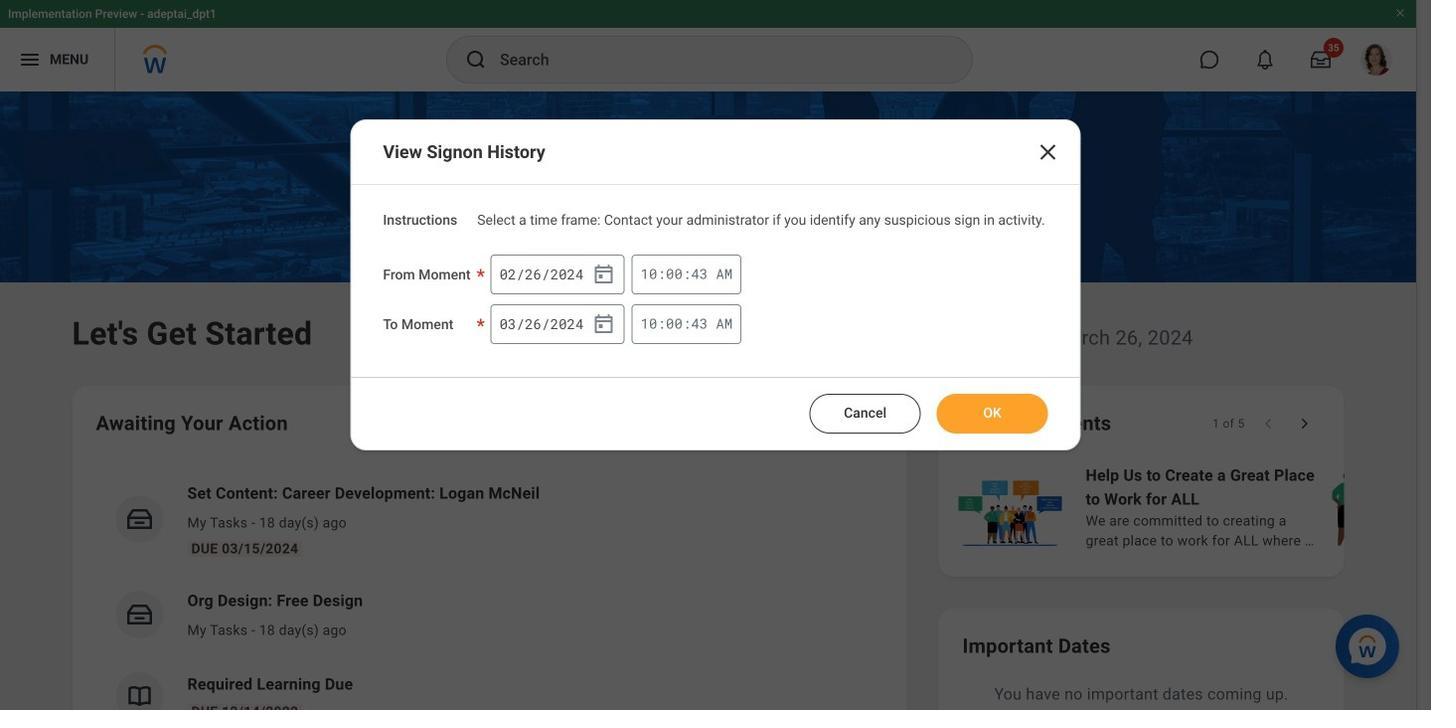 Task type: vqa. For each thing, say whether or not it's contained in the screenshot.
topmost THE HOUR SPIN BUTTON
yes



Task type: describe. For each thing, give the bounding box(es) containing it.
0 horizontal spatial list
[[96, 465, 884, 710]]

second spin button for second hour spin button from the bottom
[[691, 265, 708, 282]]

profile logan mcneil element
[[1349, 38, 1405, 82]]

inbox image
[[125, 600, 155, 629]]

notifications large image
[[1256, 50, 1276, 70]]

group for second hour spin button from the bottom
[[491, 254, 625, 294]]

minute spin button for second hour spin button from the bottom
[[666, 265, 683, 282]]

chevron left small image
[[1259, 414, 1279, 434]]

before or after midday spin button for second hour spin button from the bottom's second spin button
[[716, 264, 733, 283]]

inbox large image
[[1312, 50, 1332, 70]]

x image
[[1037, 140, 1061, 164]]

1 horizontal spatial list
[[955, 461, 1432, 553]]

1 hour spin button from the top
[[641, 265, 658, 282]]

close environment banner image
[[1395, 7, 1407, 19]]

search image
[[464, 48, 488, 72]]

second spin button for second hour spin button from the top
[[691, 315, 708, 332]]



Task type: locate. For each thing, give the bounding box(es) containing it.
2 hour spin button from the top
[[641, 315, 658, 332]]

group
[[491, 254, 625, 294], [491, 304, 625, 344]]

2 minute spin button from the top
[[666, 315, 683, 332]]

hour spin button
[[641, 265, 658, 282], [641, 315, 658, 332]]

1 group from the top
[[491, 254, 625, 294]]

0 vertical spatial before or after midday spin button
[[716, 264, 733, 283]]

second spin button
[[691, 265, 708, 282], [691, 315, 708, 332]]

1 vertical spatial before or after midday spin button
[[716, 314, 733, 332]]

1 before or after midday spin button from the top
[[716, 264, 733, 283]]

list
[[955, 461, 1432, 553], [96, 465, 884, 710]]

book open image
[[125, 681, 155, 710]]

1 calendar image from the top
[[592, 262, 616, 286]]

1 vertical spatial hour spin button
[[641, 315, 658, 332]]

banner
[[0, 0, 1417, 91]]

2 group from the top
[[491, 304, 625, 344]]

2 calendar image from the top
[[592, 312, 616, 336]]

before or after midday spin button for second hour spin button from the top's second spin button
[[716, 314, 733, 332]]

calendar image
[[592, 262, 616, 286], [592, 312, 616, 336]]

calendar image for second hour spin button from the top
[[592, 312, 616, 336]]

1 second spin button from the top
[[691, 265, 708, 282]]

1 vertical spatial second spin button
[[691, 315, 708, 332]]

main content
[[0, 91, 1432, 710]]

0 vertical spatial second spin button
[[691, 265, 708, 282]]

0 vertical spatial minute spin button
[[666, 265, 683, 282]]

0 vertical spatial group
[[491, 254, 625, 294]]

status
[[1213, 416, 1246, 432]]

0 vertical spatial hour spin button
[[641, 265, 658, 282]]

before or after midday spin button
[[716, 264, 733, 283], [716, 314, 733, 332]]

chevron right small image
[[1295, 414, 1315, 434]]

0 vertical spatial calendar image
[[592, 262, 616, 286]]

group for second hour spin button from the top
[[491, 304, 625, 344]]

calendar image for second hour spin button from the bottom
[[592, 262, 616, 286]]

1 vertical spatial group
[[491, 304, 625, 344]]

1 vertical spatial calendar image
[[592, 312, 616, 336]]

dialog
[[350, 119, 1082, 450]]

minute spin button for second hour spin button from the top
[[666, 315, 683, 332]]

minute spin button
[[666, 265, 683, 282], [666, 315, 683, 332]]

1 vertical spatial minute spin button
[[666, 315, 683, 332]]

1 minute spin button from the top
[[666, 265, 683, 282]]

inbox image
[[125, 504, 155, 534]]

2 before or after midday spin button from the top
[[716, 314, 733, 332]]

2 second spin button from the top
[[691, 315, 708, 332]]



